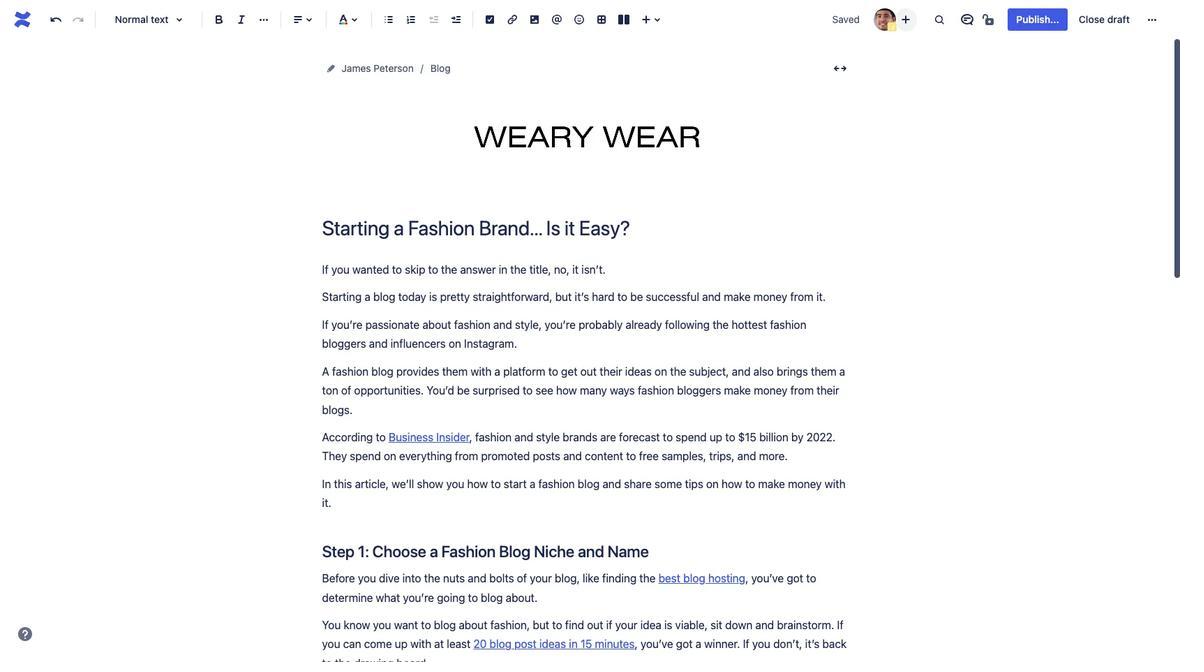 Task type: vqa. For each thing, say whether or not it's contained in the screenshot.
WWF- in 'link'
no



Task type: locate. For each thing, give the bounding box(es) containing it.
blog right peterson
[[431, 62, 451, 74]]

a right starting
[[365, 291, 371, 303]]

it's
[[575, 291, 589, 303], [806, 638, 820, 650]]

idea
[[641, 619, 662, 631]]

and inside 'you know you want to blog about fashion, but to find out if your idea is viable, sit down and brainstorm. if you can come up with at least'
[[756, 619, 775, 631]]

the left the hottest
[[713, 318, 729, 331]]

1 horizontal spatial up
[[710, 431, 723, 443]]

1 horizontal spatial about
[[459, 619, 488, 631]]

2 vertical spatial from
[[455, 450, 479, 463]]

posts
[[533, 450, 561, 463]]

but inside 'you know you want to blog about fashion, but to find out if your idea is viable, sit down and brainstorm. if you can come up with at least'
[[533, 619, 550, 631]]

bloggers down subject,
[[677, 384, 722, 397]]

with
[[471, 365, 492, 378], [825, 478, 846, 490], [411, 638, 432, 650]]

james peterson
[[342, 62, 414, 74]]

emoji image
[[571, 11, 588, 28]]

spend up "samples,"
[[676, 431, 707, 443]]

0 horizontal spatial be
[[457, 384, 470, 397]]

publish... button
[[1009, 8, 1068, 31]]

got
[[787, 572, 804, 585], [676, 638, 693, 650]]

undo ⌘z image
[[47, 11, 64, 28]]

trips,
[[710, 450, 735, 463]]

more image
[[1145, 11, 1161, 28]]

0 horizontal spatial you've
[[641, 638, 674, 650]]

finding
[[603, 572, 637, 585]]

nuts
[[443, 572, 465, 585]]

to right hard
[[618, 291, 628, 303]]

1 vertical spatial you've
[[641, 638, 674, 650]]

0 horizontal spatial in
[[499, 263, 508, 276]]

you left don't,
[[753, 638, 771, 650]]

how down trips,
[[722, 478, 743, 490]]

and down passionate
[[369, 337, 388, 350]]

1 vertical spatial money
[[754, 384, 788, 397]]

bloggers up "a"
[[322, 337, 366, 350]]

1 vertical spatial it.
[[322, 497, 332, 509]]

influencers
[[391, 337, 446, 350]]

1 vertical spatial up
[[395, 638, 408, 650]]

this
[[334, 478, 352, 490]]

with inside 'a fashion blog provides them with a platform to get out their ideas on the subject, and also brings them a ton of opportunities. you'd be surprised to see how many ways fashion bloggers make money from their blogs.'
[[471, 365, 492, 378]]

0 horizontal spatial about
[[423, 318, 452, 331]]

1 vertical spatial your
[[616, 619, 638, 631]]

their up "ways"
[[600, 365, 623, 378]]

0 horizontal spatial them
[[442, 365, 468, 378]]

action item image
[[482, 11, 499, 28]]

a inside , you've got a winner. if you don't, it's back to the drawing board.
[[696, 638, 702, 650]]

1 vertical spatial from
[[791, 384, 814, 397]]

you're inside , you've got to determine what you're going to blog about.
[[403, 591, 434, 604]]

instagram.
[[464, 337, 517, 350]]

blog down content
[[578, 478, 600, 490]]

got inside , you've got a winner. if you don't, it's back to the drawing board.
[[676, 638, 693, 650]]

out inside 'you know you want to blog about fashion, but to find out if your idea is viable, sit down and brainstorm. if you can come up with at least'
[[587, 619, 604, 631]]

make
[[724, 291, 751, 303], [724, 384, 751, 397], [759, 478, 786, 490]]

0 vertical spatial your
[[530, 572, 552, 585]]

step 1: choose a fashion blog niche and name
[[322, 542, 649, 561]]

1 horizontal spatial it.
[[817, 291, 826, 303]]

1 vertical spatial be
[[457, 384, 470, 397]]

from inside 'a fashion blog provides them with a platform to get out their ideas on the subject, and also brings them a ton of opportunities. you'd be surprised to see how many ways fashion bloggers make money from their blogs.'
[[791, 384, 814, 397]]

and right down
[[756, 619, 775, 631]]

but up 20 blog post ideas in 15 minutes link
[[533, 619, 550, 631]]

0 vertical spatial be
[[631, 291, 643, 303]]

link image
[[504, 11, 521, 28]]

comment icon image
[[960, 11, 977, 28]]

it's down brainstorm.
[[806, 638, 820, 650]]

0 vertical spatial out
[[581, 365, 597, 378]]

and inside in this article, we'll show you how to start a fashion blog and share some tips on how to make money with it.
[[603, 478, 622, 490]]

1 horizontal spatial you've
[[752, 572, 784, 585]]

you're down starting
[[332, 318, 363, 331]]

hosting
[[709, 572, 746, 585]]

up up board.
[[395, 638, 408, 650]]

italic ⌘i image
[[233, 11, 250, 28]]

and inside 'a fashion blog provides them with a platform to get out their ideas on the subject, and also brings them a ton of opportunities. you'd be surprised to see how many ways fashion bloggers make money from their blogs.'
[[732, 365, 751, 378]]

1 horizontal spatial ideas
[[626, 365, 652, 378]]

0 vertical spatial bloggers
[[322, 337, 366, 350]]

blog
[[431, 62, 451, 74], [499, 542, 531, 561]]

0 horizontal spatial how
[[467, 478, 488, 490]]

0 horizontal spatial ,
[[470, 431, 473, 443]]

you've down 'idea'
[[641, 638, 674, 650]]

to right going
[[468, 591, 478, 604]]

it's inside , you've got a winner. if you don't, it's back to the drawing board.
[[806, 638, 820, 650]]

1 vertical spatial it's
[[806, 638, 820, 650]]

of up the about.
[[517, 572, 527, 585]]

if inside if you're passionate about fashion and style, you're probably already following the hottest fashion bloggers and influencers on instagram.
[[322, 318, 329, 331]]

1 horizontal spatial ,
[[635, 638, 638, 650]]

make down subject,
[[724, 384, 751, 397]]

the down can
[[335, 657, 351, 662]]

1 horizontal spatial but
[[556, 291, 572, 303]]

a down viable,
[[696, 638, 702, 650]]

to
[[392, 263, 402, 276], [428, 263, 438, 276], [618, 291, 628, 303], [549, 365, 559, 378], [523, 384, 533, 397], [376, 431, 386, 443], [663, 431, 673, 443], [726, 431, 736, 443], [626, 450, 637, 463], [491, 478, 501, 490], [746, 478, 756, 490], [807, 572, 817, 585], [468, 591, 478, 604], [421, 619, 431, 631], [553, 619, 563, 631], [322, 657, 332, 662]]

table image
[[594, 11, 610, 28]]

and down brands
[[564, 450, 582, 463]]

blog inside 'you know you want to blog about fashion, but to find out if your idea is viable, sit down and brainstorm. if you can come up with at least'
[[434, 619, 456, 631]]

0 vertical spatial with
[[471, 365, 492, 378]]

1 vertical spatial make
[[724, 384, 751, 397]]

what
[[376, 591, 400, 604]]

1 horizontal spatial it's
[[806, 638, 820, 650]]

got for to
[[787, 572, 804, 585]]

to left get
[[549, 365, 559, 378]]

to right want
[[421, 619, 431, 631]]

Main content area, start typing to enter text. text field
[[322, 260, 853, 662]]

about inside if you're passionate about fashion and style, you're probably already following the hottest fashion bloggers and influencers on instagram.
[[423, 318, 452, 331]]

0 horizontal spatial blog
[[431, 62, 451, 74]]

0 vertical spatial spend
[[676, 431, 707, 443]]

bullet list ⌘⇧8 image
[[381, 11, 397, 28]]

them right brings
[[811, 365, 837, 378]]

out left if
[[587, 619, 604, 631]]

the inside , you've got a winner. if you don't, it's back to the drawing board.
[[335, 657, 351, 662]]

is right today
[[429, 291, 437, 303]]

close draft button
[[1071, 8, 1139, 31]]

1 vertical spatial out
[[587, 619, 604, 631]]

you right show
[[446, 478, 465, 490]]

1 vertical spatial is
[[665, 619, 673, 631]]

make down more.
[[759, 478, 786, 490]]

normal text
[[115, 13, 169, 25]]

1 horizontal spatial bloggers
[[677, 384, 722, 397]]

0 horizontal spatial it's
[[575, 291, 589, 303]]

0 horizontal spatial it.
[[322, 497, 332, 509]]

money down the also at the right bottom of page
[[754, 384, 788, 397]]

1 horizontal spatial them
[[811, 365, 837, 378]]

1 vertical spatial their
[[817, 384, 840, 397]]

0 vertical spatial you've
[[752, 572, 784, 585]]

if inside , you've got a winner. if you don't, it's back to the drawing board.
[[743, 638, 750, 650]]

got down viable,
[[676, 638, 693, 650]]

1 vertical spatial blog
[[499, 542, 531, 561]]

their up 2022.
[[817, 384, 840, 397]]

a fashion blog provides them with a platform to get out their ideas on the subject, and also brings them a ton of opportunities. you'd be surprised to see how many ways fashion bloggers make money from their blogs.
[[322, 365, 849, 416]]

2 horizontal spatial with
[[825, 478, 846, 490]]

1 horizontal spatial with
[[471, 365, 492, 378]]

1 vertical spatial but
[[533, 619, 550, 631]]

blog left today
[[374, 291, 396, 303]]

find and replace image
[[932, 11, 949, 28]]

how
[[557, 384, 577, 397], [467, 478, 488, 490], [722, 478, 743, 490]]

up
[[710, 431, 723, 443], [395, 638, 408, 650]]

if down starting
[[322, 318, 329, 331]]

money
[[754, 291, 788, 303], [754, 384, 788, 397], [788, 478, 822, 490]]

2 vertical spatial ,
[[635, 638, 638, 650]]

on right tips
[[707, 478, 719, 490]]

1 horizontal spatial blog
[[499, 542, 531, 561]]

0 vertical spatial in
[[499, 263, 508, 276]]

down
[[726, 619, 753, 631]]

0 horizontal spatial spend
[[350, 450, 381, 463]]

2 vertical spatial make
[[759, 478, 786, 490]]

going
[[437, 591, 465, 604]]

to left $15
[[726, 431, 736, 443]]

0 horizontal spatial you're
[[332, 318, 363, 331]]

be
[[631, 291, 643, 303], [457, 384, 470, 397]]

got up brainstorm.
[[787, 572, 804, 585]]

0 vertical spatial from
[[791, 291, 814, 303]]

invite to edit image
[[898, 11, 915, 28]]

about up influencers
[[423, 318, 452, 331]]

brings
[[777, 365, 809, 378]]

fashion up promoted
[[475, 431, 512, 443]]

you up the come in the bottom left of the page
[[373, 619, 391, 631]]

subject,
[[690, 365, 729, 378]]

you've inside , you've got to determine what you're going to blog about.
[[752, 572, 784, 585]]

spend down according
[[350, 450, 381, 463]]

, you've got to determine what you're going to blog about.
[[322, 572, 820, 604]]

make inside 'a fashion blog provides them with a platform to get out their ideas on the subject, and also brings them a ton of opportunities. you'd be surprised to see how many ways fashion bloggers make money from their blogs.'
[[724, 384, 751, 397]]

skip
[[405, 263, 426, 276]]

to left the skip
[[392, 263, 402, 276]]

1 horizontal spatial of
[[517, 572, 527, 585]]

20 blog post ideas in 15 minutes link
[[474, 638, 635, 650]]

0 vertical spatial about
[[423, 318, 452, 331]]

a right brings
[[840, 365, 846, 378]]

be up already
[[631, 291, 643, 303]]

you're down the into
[[403, 591, 434, 604]]

2 them from the left
[[811, 365, 837, 378]]

with up board.
[[411, 638, 432, 650]]

make up the hottest
[[724, 291, 751, 303]]

is right 'idea'
[[665, 619, 673, 631]]

it's for back
[[806, 638, 820, 650]]

0 vertical spatial their
[[600, 365, 623, 378]]

0 horizontal spatial got
[[676, 638, 693, 650]]

we'll
[[392, 478, 414, 490]]

0 vertical spatial up
[[710, 431, 723, 443]]

image
[[608, 142, 634, 153]]

the left subject,
[[670, 365, 687, 378]]

see
[[536, 384, 554, 397]]

on left subject,
[[655, 365, 668, 378]]

you inside , you've got a winner. if you don't, it's back to the drawing board.
[[753, 638, 771, 650]]

layouts image
[[616, 11, 633, 28]]

1 horizontal spatial got
[[787, 572, 804, 585]]

peterson
[[374, 62, 414, 74]]

you've
[[752, 572, 784, 585], [641, 638, 674, 650]]

drawing
[[354, 657, 394, 662]]

1 them from the left
[[442, 365, 468, 378]]

you're down starting a blog today is pretty straightforward, but it's hard to be successful and make money from it.
[[545, 318, 576, 331]]

with down 2022.
[[825, 478, 846, 490]]

you've for best blog hosting
[[752, 572, 784, 585]]

how left start
[[467, 478, 488, 490]]

today
[[398, 291, 427, 303]]

1 vertical spatial of
[[517, 572, 527, 585]]

draft
[[1108, 13, 1131, 25]]

1 horizontal spatial be
[[631, 291, 643, 303]]

your left blog,
[[530, 572, 552, 585]]

like
[[583, 572, 600, 585]]

1 horizontal spatial is
[[665, 619, 673, 631]]

2 horizontal spatial ,
[[746, 572, 749, 585]]

the inside if you're passionate about fashion and style, you're probably already following the hottest fashion bloggers and influencers on instagram.
[[713, 318, 729, 331]]

blog inside in this article, we'll show you how to start a fashion blog and share some tips on how to make money with it.
[[578, 478, 600, 490]]

0 vertical spatial ,
[[470, 431, 473, 443]]

free
[[639, 450, 659, 463]]

1 vertical spatial with
[[825, 478, 846, 490]]

blog inside 'a fashion blog provides them with a platform to get out their ideas on the subject, and also brings them a ton of opportunities. you'd be surprised to see how many ways fashion bloggers make money from their blogs.'
[[372, 365, 394, 378]]

, you've got a winner. if you don't, it's back to the drawing board.
[[322, 638, 850, 662]]

you've inside , you've got a winner. if you don't, it's back to the drawing board.
[[641, 638, 674, 650]]

0 horizontal spatial with
[[411, 638, 432, 650]]

up inside 'you know you want to blog about fashion, but to find out if your idea is viable, sit down and brainstorm. if you can come up with at least'
[[395, 638, 408, 650]]

you've right the hosting
[[752, 572, 784, 585]]

mention image
[[549, 11, 566, 28]]

fashion inside in this article, we'll show you how to start a fashion blog and share some tips on how to make money with it.
[[539, 478, 575, 490]]

ideas inside 'a fashion blog provides them with a platform to get out their ideas on the subject, and also brings them a ton of opportunities. you'd be surprised to see how many ways fashion bloggers make money from their blogs.'
[[626, 365, 652, 378]]

1 horizontal spatial you're
[[403, 591, 434, 604]]

be right you'd
[[457, 384, 470, 397]]

0 horizontal spatial but
[[533, 619, 550, 631]]

them
[[442, 365, 468, 378], [811, 365, 837, 378]]

spend
[[676, 431, 707, 443], [350, 450, 381, 463]]

it's left hard
[[575, 291, 589, 303]]

, inside , fashion and style brands are forecast to spend up to $15 billion by 2022. they spend on everything from promoted posts and content to free samples, trips, and more.
[[470, 431, 473, 443]]

0 vertical spatial of
[[341, 384, 352, 397]]

0 horizontal spatial is
[[429, 291, 437, 303]]

1 horizontal spatial your
[[616, 619, 638, 631]]

money up the hottest
[[754, 291, 788, 303]]

1 vertical spatial ideas
[[540, 638, 566, 650]]

numbered list ⌘⇧7 image
[[403, 11, 420, 28]]

ideas
[[626, 365, 652, 378], [540, 638, 566, 650]]

0 horizontal spatial bloggers
[[322, 337, 366, 350]]

1 vertical spatial about
[[459, 619, 488, 631]]

blog up at
[[434, 619, 456, 631]]

0 vertical spatial got
[[787, 572, 804, 585]]

1 vertical spatial bloggers
[[677, 384, 722, 397]]

with up the 'surprised'
[[471, 365, 492, 378]]

got inside , you've got to determine what you're going to blog about.
[[787, 572, 804, 585]]

minutes
[[595, 638, 635, 650]]

get
[[561, 365, 578, 378]]

with inside in this article, we'll show you how to start a fashion blog and share some tips on how to make money with it.
[[825, 478, 846, 490]]

how down get
[[557, 384, 577, 397]]

0 vertical spatial ideas
[[626, 365, 652, 378]]

about up 20
[[459, 619, 488, 631]]

20
[[474, 638, 487, 650]]

20 blog post ideas in 15 minutes
[[474, 638, 635, 650]]

your right if
[[616, 619, 638, 631]]

of right ton
[[341, 384, 352, 397]]

1 vertical spatial got
[[676, 638, 693, 650]]

0 horizontal spatial ideas
[[540, 638, 566, 650]]

least
[[447, 638, 471, 650]]

come
[[364, 638, 392, 650]]

2 vertical spatial with
[[411, 638, 432, 650]]

no,
[[554, 263, 570, 276]]

your
[[530, 572, 552, 585], [616, 619, 638, 631]]

1:
[[358, 542, 369, 561]]

0 vertical spatial blog
[[431, 62, 451, 74]]

a right start
[[530, 478, 536, 490]]

know
[[344, 619, 370, 631]]

0 horizontal spatial your
[[530, 572, 552, 585]]

blog down bolts
[[481, 591, 503, 604]]

, inside , you've got to determine what you're going to blog about.
[[746, 572, 749, 585]]

1 vertical spatial in
[[569, 638, 578, 650]]

0 vertical spatial but
[[556, 291, 572, 303]]

0 horizontal spatial of
[[341, 384, 352, 397]]

forecast
[[619, 431, 660, 443]]

viable,
[[676, 619, 708, 631]]

a inside in this article, we'll show you how to start a fashion blog and share some tips on how to make money with it.
[[530, 478, 536, 490]]

1 vertical spatial ,
[[746, 572, 749, 585]]

you've for 20 blog post ideas in 15 minutes
[[641, 638, 674, 650]]

in left 15
[[569, 638, 578, 650]]

blog inside main content area, start typing to enter text. text field
[[499, 542, 531, 561]]

ideas up "ways"
[[626, 365, 652, 378]]

don't,
[[774, 638, 803, 650]]

to left find
[[553, 619, 563, 631]]

if up back
[[838, 619, 844, 631]]

billion
[[760, 431, 789, 443]]

2 vertical spatial money
[[788, 478, 822, 490]]

straightforward,
[[473, 291, 553, 303]]

0 horizontal spatial up
[[395, 638, 408, 650]]

promoted
[[481, 450, 530, 463]]

dive
[[379, 572, 400, 585]]

bloggers inside 'a fashion blog provides them with a platform to get out their ideas on the subject, and also brings them a ton of opportunities. you'd be surprised to see how many ways fashion bloggers make money from their blogs.'
[[677, 384, 722, 397]]

0 vertical spatial it's
[[575, 291, 589, 303]]

, fashion and style brands are forecast to spend up to $15 billion by 2022. they spend on everything from promoted posts and content to free samples, trips, and more.
[[322, 431, 839, 463]]

and left share
[[603, 478, 622, 490]]

before you dive into the nuts and bolts of your blog, like finding the best blog hosting
[[322, 572, 746, 585]]

on down the according to business insider
[[384, 450, 397, 463]]

, for according to business insider
[[470, 431, 473, 443]]

on left instagram.
[[449, 337, 461, 350]]

1 horizontal spatial how
[[557, 384, 577, 397]]

if down down
[[743, 638, 750, 650]]

no restrictions image
[[982, 11, 999, 28]]

fashion
[[454, 318, 491, 331], [770, 318, 807, 331], [332, 365, 369, 378], [638, 384, 675, 397], [475, 431, 512, 443], [539, 478, 575, 490]]

redo ⌘⇧z image
[[70, 11, 87, 28]]

but down "no,"
[[556, 291, 572, 303]]



Task type: describe. For each thing, give the bounding box(es) containing it.
fashion inside , fashion and style brands are forecast to spend up to $15 billion by 2022. they spend on everything from promoted posts and content to free samples, trips, and more.
[[475, 431, 512, 443]]

business
[[389, 431, 434, 443]]

blog right 20
[[490, 638, 512, 650]]

by
[[792, 431, 804, 443]]

money inside 'a fashion blog provides them with a platform to get out their ideas on the subject, and also brings them a ton of opportunities. you'd be surprised to see how many ways fashion bloggers make money from their blogs.'
[[754, 384, 788, 397]]

the right the into
[[424, 572, 441, 585]]

james peterson image
[[875, 8, 897, 31]]

out inside 'a fashion blog provides them with a platform to get out their ideas on the subject, and also brings them a ton of opportunities. you'd be surprised to see how many ways fashion bloggers make money from their blogs.'
[[581, 365, 597, 378]]

1 horizontal spatial spend
[[676, 431, 707, 443]]

up inside , fashion and style brands are forecast to spend up to $15 billion by 2022. they spend on everything from promoted posts and content to free samples, trips, and more.
[[710, 431, 723, 443]]

about inside 'you know you want to blog about fashion, but to find out if your idea is viable, sit down and brainstorm. if you can come up with at least'
[[459, 619, 488, 631]]

you down you
[[322, 638, 340, 650]]

the left best
[[640, 572, 656, 585]]

isn't.
[[582, 263, 606, 276]]

how inside 'a fashion blog provides them with a platform to get out their ideas on the subject, and also brings them a ton of opportunities. you'd be surprised to see how many ways fashion bloggers make money from their blogs.'
[[557, 384, 577, 397]]

, inside , you've got a winner. if you don't, it's back to the drawing board.
[[635, 638, 638, 650]]

bloggers inside if you're passionate about fashion and style, you're probably already following the hottest fashion bloggers and influencers on instagram.
[[322, 337, 366, 350]]

0 horizontal spatial their
[[600, 365, 623, 378]]

at
[[434, 638, 444, 650]]

0 vertical spatial it.
[[817, 291, 826, 303]]

the inside 'a fashion blog provides them with a platform to get out their ideas on the subject, and also brings them a ton of opportunities. you'd be surprised to see how many ways fashion bloggers make money from their blogs.'
[[670, 365, 687, 378]]

a right choose
[[430, 542, 438, 561]]

text
[[151, 13, 169, 25]]

determine
[[322, 591, 373, 604]]

confluence image
[[11, 8, 34, 31]]

0 vertical spatial is
[[429, 291, 437, 303]]

if you're passionate about fashion and style, you're probably already following the hottest fashion bloggers and influencers on instagram.
[[322, 318, 810, 350]]

on inside in this article, we'll show you how to start a fashion blog and share some tips on how to make money with it.
[[707, 478, 719, 490]]

make inside in this article, we'll show you how to start a fashion blog and share some tips on how to make money with it.
[[759, 478, 786, 490]]

normal
[[115, 13, 148, 25]]

to left start
[[491, 478, 501, 490]]

make page full-width image
[[832, 60, 849, 77]]

1 horizontal spatial their
[[817, 384, 840, 397]]

2 horizontal spatial you're
[[545, 318, 576, 331]]

and up like
[[578, 542, 604, 561]]

and right nuts on the bottom of page
[[468, 572, 487, 585]]

is inside 'you know you want to blog about fashion, but to find out if your idea is viable, sit down and brainstorm. if you can come up with at least'
[[665, 619, 673, 631]]

header
[[575, 142, 605, 153]]

it
[[573, 263, 579, 276]]

more formatting image
[[256, 11, 272, 28]]

surprised
[[473, 384, 520, 397]]

confluence image
[[11, 8, 34, 31]]

fashion right "ways"
[[638, 384, 675, 397]]

to left business
[[376, 431, 386, 443]]

best
[[659, 572, 681, 585]]

and up instagram.
[[494, 318, 512, 331]]

the left title,
[[511, 263, 527, 276]]

business insider link
[[389, 431, 470, 443]]

everything
[[399, 450, 452, 463]]

hard
[[592, 291, 615, 303]]

and up the following
[[703, 291, 721, 303]]

0 vertical spatial make
[[724, 291, 751, 303]]

blog link
[[431, 60, 451, 77]]

tips
[[685, 478, 704, 490]]

fashion right "a"
[[332, 365, 369, 378]]

starting
[[322, 291, 362, 303]]

to up brainstorm.
[[807, 572, 817, 585]]

on inside 'a fashion blog provides them with a platform to get out their ideas on the subject, and also brings them a ton of opportunities. you'd be surprised to see how many ways fashion bloggers make money from their blogs.'
[[655, 365, 668, 378]]

about.
[[506, 591, 538, 604]]

brands
[[563, 431, 598, 443]]

got for a
[[676, 638, 693, 650]]

according
[[322, 431, 373, 443]]

outdent ⇧tab image
[[425, 11, 442, 28]]

fashion right the hottest
[[770, 318, 807, 331]]

probably
[[579, 318, 623, 331]]

before
[[322, 572, 355, 585]]

successful
[[646, 291, 700, 303]]

want
[[394, 619, 418, 631]]

in
[[322, 478, 331, 490]]

on inside if you're passionate about fashion and style, you're probably already following the hottest fashion bloggers and influencers on instagram.
[[449, 337, 461, 350]]

indent tab image
[[448, 11, 464, 28]]

share
[[624, 478, 652, 490]]

to down $15
[[746, 478, 756, 490]]

sit
[[711, 619, 723, 631]]

best blog hosting link
[[659, 572, 746, 585]]

close
[[1080, 13, 1106, 25]]

, for before you dive into the nuts and bolts of your blog, like finding the best blog hosting
[[746, 572, 749, 585]]

samples,
[[662, 450, 707, 463]]

to left see
[[523, 384, 533, 397]]

blog inside , you've got to determine what you're going to blog about.
[[481, 591, 503, 604]]

to right the skip
[[428, 263, 438, 276]]

already
[[626, 318, 663, 331]]

it. inside in this article, we'll show you how to start a fashion blog and share some tips on how to make money with it.
[[322, 497, 332, 509]]

ways
[[610, 384, 635, 397]]

normal text button
[[101, 4, 196, 35]]

bold ⌘b image
[[211, 11, 228, 28]]

blog,
[[555, 572, 580, 585]]

to up "samples,"
[[663, 431, 673, 443]]

niche
[[534, 542, 575, 561]]

blogs.
[[322, 403, 353, 416]]

post
[[515, 638, 537, 650]]

move this blog image
[[325, 63, 336, 74]]

update header image button
[[537, 119, 638, 154]]

money inside in this article, we'll show you how to start a fashion blog and share some tips on how to make money with it.
[[788, 478, 822, 490]]

bolts
[[490, 572, 514, 585]]

if up starting
[[322, 263, 329, 276]]

step
[[322, 542, 355, 561]]

update
[[541, 142, 573, 153]]

to inside , you've got a winner. if you don't, it's back to the drawing board.
[[322, 657, 332, 662]]

with inside 'you know you want to blog about fashion, but to find out if your idea is viable, sit down and brainstorm. if you can come up with at least'
[[411, 638, 432, 650]]

to left free
[[626, 450, 637, 463]]

you inside in this article, we'll show you how to start a fashion blog and share some tips on how to make money with it.
[[446, 478, 465, 490]]

2 horizontal spatial how
[[722, 478, 743, 490]]

are
[[601, 431, 617, 443]]

Blog post title text field
[[322, 216, 853, 240]]

a up the 'surprised'
[[495, 365, 501, 378]]

fashion up instagram.
[[454, 318, 491, 331]]

they
[[322, 450, 347, 463]]

name
[[608, 542, 649, 561]]

the up pretty
[[441, 263, 458, 276]]

if
[[607, 619, 613, 631]]

your inside 'you know you want to blog about fashion, but to find out if your idea is viable, sit down and brainstorm. if you can come up with at least'
[[616, 619, 638, 631]]

you left dive
[[358, 572, 376, 585]]

title,
[[530, 263, 551, 276]]

answer
[[460, 263, 496, 276]]

passionate
[[366, 318, 420, 331]]

into
[[403, 572, 422, 585]]

add image, video, or file image
[[527, 11, 543, 28]]

wanted
[[353, 263, 389, 276]]

james peterson link
[[342, 60, 414, 77]]

brainstorm.
[[777, 619, 835, 631]]

close draft
[[1080, 13, 1131, 25]]

and down $15
[[738, 450, 757, 463]]

align left image
[[290, 11, 307, 28]]

1 vertical spatial spend
[[350, 450, 381, 463]]

be inside 'a fashion blog provides them with a platform to get out their ideas on the subject, and also brings them a ton of opportunities. you'd be surprised to see how many ways fashion bloggers make money from their blogs.'
[[457, 384, 470, 397]]

you up starting
[[332, 263, 350, 276]]

platform
[[504, 365, 546, 378]]

starting a blog today is pretty straightforward, but it's hard to be successful and make money from it.
[[322, 291, 826, 303]]

if inside 'you know you want to blog about fashion, but to find out if your idea is viable, sit down and brainstorm. if you can come up with at least'
[[838, 619, 844, 631]]

fashion
[[442, 542, 496, 561]]

from inside , fashion and style brands are forecast to spend up to $15 billion by 2022. they spend on everything from promoted posts and content to free samples, trips, and more.
[[455, 450, 479, 463]]

more.
[[760, 450, 788, 463]]

and left 'style'
[[515, 431, 534, 443]]

according to business insider
[[322, 431, 470, 443]]

winner.
[[705, 638, 741, 650]]

0 vertical spatial money
[[754, 291, 788, 303]]

a
[[322, 365, 330, 378]]

you know you want to blog about fashion, but to find out if your idea is viable, sit down and brainstorm. if you can come up with at least
[[322, 619, 847, 650]]

opportunities.
[[354, 384, 424, 397]]

15
[[581, 638, 592, 650]]

help image
[[17, 626, 34, 642]]

you'd
[[427, 384, 454, 397]]

of inside 'a fashion blog provides them with a platform to get out their ideas on the subject, and also brings them a ton of opportunities. you'd be surprised to see how many ways fashion bloggers make money from their blogs.'
[[341, 384, 352, 397]]

blog right best
[[684, 572, 706, 585]]

show
[[417, 478, 444, 490]]

1 horizontal spatial in
[[569, 638, 578, 650]]

insider
[[437, 431, 470, 443]]

on inside , fashion and style brands are forecast to spend up to $15 billion by 2022. they spend on everything from promoted posts and content to free samples, trips, and more.
[[384, 450, 397, 463]]

many
[[580, 384, 607, 397]]

article,
[[355, 478, 389, 490]]

provides
[[397, 365, 440, 378]]

find
[[565, 619, 585, 631]]

saved
[[833, 13, 860, 25]]

it's for hard
[[575, 291, 589, 303]]

board.
[[397, 657, 429, 662]]

james
[[342, 62, 371, 74]]



